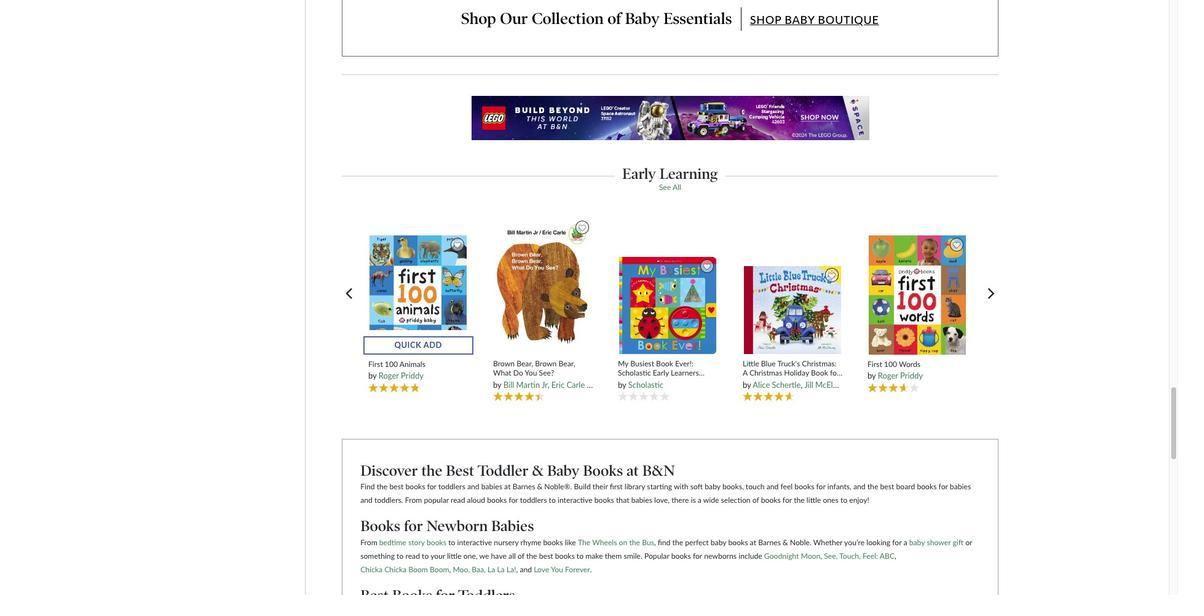 Task type: vqa. For each thing, say whether or not it's contained in the screenshot.
love
yes



Task type: locate. For each thing, give the bounding box(es) containing it.
books up popular
[[406, 482, 425, 492]]

wheels
[[593, 538, 617, 547]]

1 vertical spatial barnes
[[759, 538, 781, 547]]

1 horizontal spatial interactive
[[558, 496, 593, 505]]

0 horizontal spatial shop
[[461, 9, 496, 28]]

& up goodnight
[[783, 538, 789, 547]]

1 horizontal spatial of
[[608, 9, 622, 28]]

roger priddy link for first 100 animals by roger priddy
[[379, 371, 424, 381]]

1 la from the left
[[488, 565, 495, 574]]

toddler
[[478, 462, 529, 480]]

roger priddy link down words
[[878, 371, 923, 381]]

for down "feel" on the bottom of page
[[783, 496, 792, 505]]

whether
[[814, 538, 843, 547]]

1 horizontal spatial roger
[[878, 371, 899, 381]]

jill
[[805, 380, 814, 390]]

truck's
[[778, 359, 801, 369]]

0 horizontal spatial of
[[518, 552, 525, 561]]

early inside early learning see all
[[623, 165, 656, 183]]

1 horizontal spatial boom
[[430, 565, 449, 574]]

1 horizontal spatial shop
[[750, 13, 782, 26]]

smile.
[[624, 552, 643, 561]]

2 vertical spatial &
[[783, 538, 789, 547]]

do
[[514, 369, 524, 378]]

0 horizontal spatial chicka
[[361, 565, 383, 574]]

love,
[[655, 496, 670, 505]]

1 vertical spatial from
[[361, 538, 378, 547]]

,
[[548, 380, 550, 390], [801, 380, 803, 390], [655, 538, 656, 547], [821, 552, 823, 561], [895, 552, 897, 561], [449, 565, 451, 574], [516, 565, 518, 574]]

little up moo,
[[447, 552, 462, 561]]

brown up what
[[493, 359, 515, 369]]

0 horizontal spatial books
[[361, 517, 401, 535]]

0 horizontal spatial roger priddy link
[[379, 371, 424, 381]]

bear,
[[517, 359, 533, 369], [559, 359, 576, 369]]

0 vertical spatial a
[[698, 496, 702, 505]]

100 left words
[[885, 360, 898, 369]]

1 horizontal spatial baby
[[625, 9, 660, 28]]

2 vertical spatial at
[[750, 538, 757, 547]]

baby up wide at bottom right
[[705, 482, 721, 492]]

1 vertical spatial you
[[551, 565, 563, 574]]

kids
[[743, 378, 757, 387]]

baby
[[625, 9, 660, 28], [785, 13, 815, 26], [548, 462, 580, 480]]

0 vertical spatial interactive
[[558, 496, 593, 505]]

carle
[[567, 380, 585, 390]]

for up babies
[[509, 496, 518, 505]]

jr
[[542, 380, 548, 390]]

feel
[[781, 482, 793, 492]]

0 vertical spatial little
[[807, 496, 822, 505]]

for down perfect
[[693, 552, 703, 561]]

0 vertical spatial at
[[627, 462, 639, 480]]

you up martin
[[525, 369, 537, 378]]

best up toddlers. at the bottom of page
[[390, 482, 404, 492]]

0 vertical spatial books
[[583, 462, 623, 480]]

toddlers.
[[375, 496, 403, 505]]

and right the la!
[[520, 565, 532, 574]]

scholastic down the busiest
[[629, 380, 664, 390]]

1 horizontal spatial 100
[[885, 360, 898, 369]]

2 horizontal spatial at
[[750, 538, 757, 547]]

bill martin jr link
[[504, 380, 548, 390]]

little
[[807, 496, 822, 505], [447, 552, 462, 561]]

by inside brown bear, brown bear, what do you see? by bill martin jr , eric carle (illustrator)
[[493, 380, 502, 390]]

0 horizontal spatial la
[[488, 565, 495, 574]]

board
[[897, 482, 916, 492]]

read inside discover the best toddler & baby books at b&n find the best books for toddlers and babies at barnes & noble®. build their first library starting with soft baby books, touch and feel books for infants, and the best board books for babies and toddlers. from popular read aloud books for toddlers to interactive books that babies love, there is a wide selection of books for the little ones to enjoy!
[[451, 496, 465, 505]]

perfect
[[686, 538, 709, 547]]

the inside or something to read to your little one, we have all of the best books to make them smile. popular books for newborns include
[[527, 552, 537, 561]]

1 priddy from the left
[[401, 371, 424, 381]]

scholastic up (touch
[[618, 369, 651, 378]]

the
[[422, 462, 443, 480], [377, 482, 388, 492], [868, 482, 879, 492], [794, 496, 805, 505], [630, 538, 640, 547], [673, 538, 684, 547], [527, 552, 537, 561]]

books up their
[[583, 462, 623, 480]]

books up bedtime
[[361, 517, 401, 535]]

scholastic link
[[629, 380, 664, 390]]

christmas
[[750, 369, 783, 378]]

100 inside first 100 animals by roger priddy
[[385, 360, 398, 369]]

for up abc
[[893, 538, 902, 547]]

that
[[616, 496, 630, 505]]

first inside first 100 words by roger priddy
[[868, 360, 883, 369]]

1 vertical spatial a
[[904, 538, 908, 547]]

0 horizontal spatial little
[[447, 552, 462, 561]]

100 left animals
[[385, 360, 398, 369]]

1 horizontal spatial bear,
[[559, 359, 576, 369]]

early inside 'my busiest book ever!: scholastic early learners (touch and explore)'
[[653, 369, 669, 378]]

a inside discover the best toddler & baby books at b&n find the best books for toddlers and babies at barnes & noble®. build their first library starting with soft baby books, touch and feel books for infants, and the best board books for babies and toddlers. from popular read aloud books for toddlers to interactive books that babies love, there is a wide selection of books for the little ones to enjoy!
[[698, 496, 702, 505]]

(illustrator) inside brown bear, brown bear, what do you see? by bill martin jr , eric carle (illustrator)
[[587, 380, 625, 390]]

baby up noble®.
[[548, 462, 580, 480]]

a right is
[[698, 496, 702, 505]]

nursery
[[494, 538, 519, 547]]

touch,
[[840, 552, 861, 561]]

love
[[534, 565, 550, 574]]

alice
[[753, 380, 770, 390]]

or
[[966, 538, 973, 547]]

baby left shower
[[910, 538, 925, 547]]

, inside brown bear, brown bear, what do you see? by bill martin jr , eric carle (illustrator)
[[548, 380, 550, 390]]

1 horizontal spatial best
[[539, 552, 553, 561]]

of inside discover the best toddler & baby books at b&n find the best books for toddlers and babies at barnes & noble®. build their first library starting with soft baby books, touch and feel books for infants, and the best board books for babies and toddlers. from popular read aloud books for toddlers to interactive books that babies love, there is a wide selection of books for the little ones to enjoy!
[[753, 496, 760, 505]]

and inside 'my busiest book ever!: scholastic early learners (touch and explore)'
[[642, 378, 654, 387]]

popular
[[424, 496, 449, 505]]

1 vertical spatial of
[[753, 496, 760, 505]]

2 roger from the left
[[878, 371, 899, 381]]

bear, up carle
[[559, 359, 576, 369]]

roger inside first 100 words by roger priddy
[[878, 371, 899, 381]]

1 vertical spatial at
[[505, 482, 511, 492]]

see
[[659, 183, 671, 192]]

roger down first 100 animals "link"
[[379, 371, 399, 381]]

1 vertical spatial early
[[653, 369, 669, 378]]

enjoy!
[[850, 496, 870, 505]]

to up forever
[[577, 552, 584, 561]]

(illustrator)
[[587, 380, 625, 390], [856, 380, 894, 390]]

bear, up do
[[517, 359, 533, 369]]

1 horizontal spatial (illustrator)
[[856, 380, 894, 390]]

babies
[[492, 517, 534, 535]]

read left aloud
[[451, 496, 465, 505]]

0 horizontal spatial baby
[[548, 462, 580, 480]]

roger for first 100 animals by roger priddy
[[379, 371, 399, 381]]

0 horizontal spatial read
[[406, 552, 420, 561]]

books
[[406, 482, 425, 492], [795, 482, 815, 492], [918, 482, 937, 492], [487, 496, 507, 505], [595, 496, 615, 505], [761, 496, 781, 505], [427, 538, 447, 547], [544, 538, 563, 547], [729, 538, 748, 547], [555, 552, 575, 561], [672, 552, 691, 561]]

100 for first 100 words by roger priddy
[[885, 360, 898, 369]]

of
[[608, 9, 622, 28], [753, 496, 760, 505], [518, 552, 525, 561]]

to
[[549, 496, 556, 505], [841, 496, 848, 505], [449, 538, 456, 547], [397, 552, 404, 561], [422, 552, 429, 561], [577, 552, 584, 561]]

priddy down words
[[901, 371, 923, 381]]

0 vertical spatial &
[[532, 462, 544, 480]]

babies down toddler
[[482, 482, 503, 492]]

and inside "goodnight moon , see, touch, feel: abc , chicka chicka boom boom , moo, baa, la la la! , and love you forever ."
[[520, 565, 532, 574]]

0 horizontal spatial bear,
[[517, 359, 533, 369]]

rhyme
[[521, 538, 542, 547]]

2 priddy from the left
[[901, 371, 923, 381]]

1 vertical spatial books
[[361, 517, 401, 535]]

0 horizontal spatial barnes
[[513, 482, 536, 492]]

1 horizontal spatial little
[[807, 496, 822, 505]]

2 horizontal spatial baby
[[785, 13, 815, 26]]

first
[[368, 360, 383, 369], [868, 360, 883, 369]]

of right the collection in the top of the page
[[608, 9, 622, 28]]

by left bill on the bottom left of the page
[[493, 380, 502, 390]]

first 100 words link
[[868, 360, 968, 369]]

barnes down toddler
[[513, 482, 536, 492]]

baby left essentials
[[625, 9, 660, 28]]

la right baa,
[[488, 565, 495, 574]]

what
[[493, 369, 512, 378]]

0 horizontal spatial from
[[361, 538, 378, 547]]

0 horizontal spatial you
[[525, 369, 537, 378]]

see all link
[[659, 183, 682, 192]]

early
[[623, 165, 656, 183], [653, 369, 669, 378]]

1 horizontal spatial la
[[497, 565, 505, 574]]

2 chicka from the left
[[385, 565, 407, 574]]

priddy for first 100 animals by roger priddy
[[401, 371, 424, 381]]

you inside brown bear, brown bear, what do you see? by bill martin jr , eric carle (illustrator)
[[525, 369, 537, 378]]

boom down story in the left bottom of the page
[[409, 565, 428, 574]]

priddy inside first 100 words by roger priddy
[[901, 371, 923, 381]]

& left noble®.
[[537, 482, 543, 492]]

best left board
[[881, 482, 895, 492]]

1 horizontal spatial books
[[583, 462, 623, 480]]

roger priddy link down animals
[[379, 371, 424, 381]]

scholastic
[[618, 369, 651, 378], [629, 380, 664, 390]]

1 vertical spatial read
[[406, 552, 420, 561]]

book down christmas:
[[812, 369, 829, 378]]

0 horizontal spatial (illustrator)
[[587, 380, 625, 390]]

at up include
[[750, 538, 757, 547]]

(illustrator) right mcelmurry
[[856, 380, 894, 390]]

best up love
[[539, 552, 553, 561]]

shop for shop our collection of baby essentials
[[461, 9, 496, 28]]

0 horizontal spatial book
[[657, 359, 674, 369]]

from up something
[[361, 538, 378, 547]]

2 100 from the left
[[885, 360, 898, 369]]

my
[[618, 359, 629, 369]]

interactive inside discover the best toddler & baby books at b&n find the best books for toddlers and babies at barnes & noble®. build their first library starting with soft baby books, touch and feel books for infants, and the best board books for babies and toddlers. from popular read aloud books for toddlers to interactive books that babies love, there is a wide selection of books for the little ones to enjoy!
[[558, 496, 593, 505]]

la left the la!
[[497, 565, 505, 574]]

1 vertical spatial &
[[537, 482, 543, 492]]

book up explore)
[[657, 359, 674, 369]]

advertisement element
[[342, 96, 999, 140]]

roger
[[379, 371, 399, 381], [878, 371, 899, 381]]

brown up see?
[[535, 359, 557, 369]]

jill mcelmurry (illustrator) link
[[805, 380, 894, 390]]

interactive
[[558, 496, 593, 505], [457, 538, 492, 547]]

shower
[[927, 538, 951, 547]]

of down touch
[[753, 496, 760, 505]]

0 vertical spatial you
[[525, 369, 537, 378]]

0 horizontal spatial boom
[[409, 565, 428, 574]]

boom down your
[[430, 565, 449, 574]]

1 roger from the left
[[379, 371, 399, 381]]

little inside discover the best toddler & baby books at b&n find the best books for toddlers and babies at barnes & noble®. build their first library starting with soft baby books, touch and feel books for infants, and the best board books for babies and toddlers. from popular read aloud books for toddlers to interactive books that babies love, there is a wide selection of books for the little ones to enjoy!
[[807, 496, 822, 505]]

on
[[619, 538, 628, 547]]

1 horizontal spatial brown
[[535, 359, 557, 369]]

0 vertical spatial from
[[405, 496, 422, 505]]

first 100 words by roger priddy
[[868, 360, 923, 381]]

2 boom from the left
[[430, 565, 449, 574]]

1 first from the left
[[368, 360, 383, 369]]

2 horizontal spatial best
[[881, 482, 895, 492]]

0 horizontal spatial first
[[368, 360, 383, 369]]

by inside first 100 words by roger priddy
[[868, 371, 876, 381]]

, left find at the bottom right
[[655, 538, 656, 547]]

2 roger priddy link from the left
[[878, 371, 923, 381]]

, left the see,
[[821, 552, 823, 561]]

interactive up one,
[[457, 538, 492, 547]]

read
[[451, 496, 465, 505], [406, 552, 420, 561]]

best
[[390, 482, 404, 492], [881, 482, 895, 492], [539, 552, 553, 561]]

1 horizontal spatial roger priddy link
[[878, 371, 923, 381]]

include
[[739, 552, 763, 561]]

b&n
[[643, 462, 675, 480]]

1 horizontal spatial read
[[451, 496, 465, 505]]

by right mcelmurry
[[868, 371, 876, 381]]

eric carle (illustrator) link
[[552, 380, 625, 390]]

brown bear, brown bear, what do you see? image
[[494, 218, 593, 355]]

0 vertical spatial scholastic
[[618, 369, 651, 378]]

by down a
[[743, 380, 751, 390]]

for
[[831, 369, 840, 378], [427, 482, 437, 492], [817, 482, 826, 492], [939, 482, 949, 492], [509, 496, 518, 505], [783, 496, 792, 505], [404, 517, 423, 535], [893, 538, 902, 547], [693, 552, 703, 561]]

1 horizontal spatial chicka
[[385, 565, 407, 574]]

babies
[[482, 482, 503, 492], [950, 482, 972, 492], [632, 496, 653, 505]]

roger inside first 100 animals by roger priddy
[[379, 371, 399, 381]]

1 horizontal spatial you
[[551, 565, 563, 574]]

books right aloud
[[487, 496, 507, 505]]

add
[[424, 340, 442, 350]]

0 vertical spatial early
[[623, 165, 656, 183]]

0 horizontal spatial priddy
[[401, 371, 424, 381]]

ones
[[823, 496, 839, 505]]

toddlers down noble®.
[[520, 496, 547, 505]]

0 horizontal spatial roger
[[379, 371, 399, 381]]

100 inside first 100 words by roger priddy
[[885, 360, 898, 369]]

to down noble®.
[[549, 496, 556, 505]]

learners
[[671, 369, 699, 378]]

early up explore)
[[653, 369, 669, 378]]

first up jill mcelmurry (illustrator) link at the bottom right
[[868, 360, 883, 369]]

little left ones at the right of the page
[[807, 496, 822, 505]]

quick add button
[[363, 336, 474, 355]]

at down toddler
[[505, 482, 511, 492]]

0 horizontal spatial 100
[[385, 360, 398, 369]]

2 vertical spatial of
[[518, 552, 525, 561]]

toddlers down best
[[439, 482, 466, 492]]

interactive down build at the bottom of page
[[558, 496, 593, 505]]

first left animals
[[368, 360, 383, 369]]

1 horizontal spatial from
[[405, 496, 422, 505]]

0 horizontal spatial toddlers
[[439, 482, 466, 492]]

1 (illustrator) from the left
[[587, 380, 625, 390]]

all
[[509, 552, 516, 561]]

1 vertical spatial interactive
[[457, 538, 492, 547]]

bus
[[642, 538, 655, 547]]

find
[[658, 538, 671, 547]]

roger down first 100 words link on the right of the page
[[878, 371, 899, 381]]

1 horizontal spatial toddlers
[[520, 496, 547, 505]]

1 roger priddy link from the left
[[379, 371, 424, 381]]

a right the looking
[[904, 538, 908, 547]]

by alice schertle , jill mcelmurry (illustrator)
[[743, 380, 894, 390]]

the right on
[[630, 538, 640, 547]]

2 horizontal spatial of
[[753, 496, 760, 505]]

1 vertical spatial little
[[447, 552, 462, 561]]

1 horizontal spatial first
[[868, 360, 883, 369]]

(illustrator) down my
[[587, 380, 625, 390]]

1 100 from the left
[[385, 360, 398, 369]]

first inside first 100 animals by roger priddy
[[368, 360, 383, 369]]

shop baby boutique
[[750, 13, 880, 26]]

toddlers
[[439, 482, 466, 492], [520, 496, 547, 505]]

read down bedtime story books "link"
[[406, 552, 420, 561]]

you right love
[[551, 565, 563, 574]]

0 vertical spatial of
[[608, 9, 622, 28]]

babies down library at the right bottom of the page
[[632, 496, 653, 505]]

roger priddy link for first 100 words by roger priddy
[[878, 371, 923, 381]]

of right all
[[518, 552, 525, 561]]

, left moo,
[[449, 565, 451, 574]]

and
[[642, 378, 654, 387], [468, 482, 480, 492], [767, 482, 779, 492], [854, 482, 866, 492], [361, 496, 373, 505], [520, 565, 532, 574]]

barnes up goodnight
[[759, 538, 781, 547]]

0 horizontal spatial brown
[[493, 359, 515, 369]]

feel:
[[863, 552, 879, 561]]

&
[[532, 462, 544, 480], [537, 482, 543, 492], [783, 538, 789, 547]]

from left popular
[[405, 496, 422, 505]]

roger priddy link
[[379, 371, 424, 381], [878, 371, 923, 381]]

at up library at the right bottom of the page
[[627, 462, 639, 480]]

you
[[525, 369, 537, 378], [551, 565, 563, 574]]

0 horizontal spatial interactive
[[457, 538, 492, 547]]

, left eric
[[548, 380, 550, 390]]

priddy inside first 100 animals by roger priddy
[[401, 371, 424, 381]]

books down their
[[595, 496, 615, 505]]

love you forever link
[[534, 565, 590, 574]]

1 horizontal spatial priddy
[[901, 371, 923, 381]]

for up mcelmurry
[[831, 369, 840, 378]]

1 horizontal spatial book
[[812, 369, 829, 378]]

0 horizontal spatial a
[[698, 496, 702, 505]]

0 vertical spatial read
[[451, 496, 465, 505]]

roger for first 100 words by roger priddy
[[878, 371, 899, 381]]

2 horizontal spatial babies
[[950, 482, 972, 492]]

0 vertical spatial barnes
[[513, 482, 536, 492]]

babies right board
[[950, 482, 972, 492]]

boutique
[[818, 13, 880, 26]]

2 first from the left
[[868, 360, 883, 369]]



Task type: describe. For each thing, give the bounding box(es) containing it.
touch
[[746, 482, 765, 492]]

.
[[590, 565, 592, 574]]

books right "feel" on the bottom of page
[[795, 482, 815, 492]]

library
[[625, 482, 646, 492]]

la!
[[507, 565, 516, 574]]

books for newborn babies
[[361, 517, 534, 535]]

looking
[[867, 538, 891, 547]]

brown bear, brown bear, what do you see? link
[[493, 359, 593, 378]]

and up aloud
[[468, 482, 480, 492]]

0 horizontal spatial babies
[[482, 482, 503, 492]]

eric
[[552, 380, 565, 390]]

aloud
[[467, 496, 485, 505]]

for up bedtime story books "link"
[[404, 517, 423, 535]]

blue
[[762, 359, 776, 369]]

christmas:
[[802, 359, 837, 369]]

best
[[446, 462, 475, 480]]

to up chicka chicka boom boom link
[[397, 552, 404, 561]]

collection
[[532, 9, 604, 28]]

schertle
[[772, 380, 801, 390]]

by scholastic
[[618, 380, 664, 390]]

books up your
[[427, 538, 447, 547]]

baby up the newborns
[[711, 538, 727, 547]]

quick
[[395, 340, 422, 350]]

soft
[[691, 482, 703, 492]]

0 horizontal spatial best
[[390, 482, 404, 492]]

1 brown from the left
[[493, 359, 515, 369]]

2 brown from the left
[[535, 359, 557, 369]]

explore)
[[656, 378, 683, 387]]

baby inside discover the best toddler & baby books at b&n find the best books for toddlers and babies at barnes & noble®. build their first library starting with soft baby books, touch and feel books for infants, and the best board books for babies and toddlers. from popular read aloud books for toddlers to interactive books that babies love, there is a wide selection of books for the little ones to enjoy!
[[705, 482, 721, 492]]

to left your
[[422, 552, 429, 561]]

baby inside discover the best toddler & baby books at b&n find the best books for toddlers and babies at barnes & noble®. build their first library starting with soft baby books, touch and feel books for infants, and the best board books for babies and toddlers. from popular read aloud books for toddlers to interactive books that babies love, there is a wide selection of books for the little ones to enjoy!
[[548, 462, 580, 480]]

books up love you forever link
[[555, 552, 575, 561]]

book inside little blue truck's christmas: a christmas holiday book for kids
[[812, 369, 829, 378]]

the
[[578, 538, 591, 547]]

goodnight moon link
[[765, 552, 821, 561]]

gift
[[953, 538, 964, 547]]

0 horizontal spatial at
[[505, 482, 511, 492]]

build
[[574, 482, 591, 492]]

holiday
[[785, 369, 810, 378]]

first 100 words image
[[869, 235, 967, 355]]

barnes inside discover the best toddler & baby books at b&n find the best books for toddlers and babies at barnes & noble®. build their first library starting with soft baby books, touch and feel books for infants, and the best board books for babies and toddlers. from popular read aloud books for toddlers to interactive books that babies love, there is a wide selection of books for the little ones to enjoy!
[[513, 482, 536, 492]]

1 horizontal spatial barnes
[[759, 538, 781, 547]]

and left "feel" on the bottom of page
[[767, 482, 779, 492]]

by down my
[[618, 380, 627, 390]]

early learning see all
[[623, 165, 718, 192]]

baby shower gift link
[[910, 538, 964, 547]]

for up popular
[[427, 482, 437, 492]]

1 vertical spatial toddlers
[[520, 496, 547, 505]]

bedtime story books link
[[379, 538, 447, 547]]

the right find at the bottom right
[[673, 538, 684, 547]]

martin
[[517, 380, 540, 390]]

first
[[610, 482, 623, 492]]

brown bear, brown bear, what do you see? by bill martin jr , eric carle (illustrator)
[[493, 359, 625, 390]]

1 vertical spatial scholastic
[[629, 380, 664, 390]]

for right board
[[939, 482, 949, 492]]

little blue truck's christmas: a christmas holiday book for kids image
[[744, 266, 842, 355]]

best inside or something to read to your little one, we have all of the best books to make them smile. popular books for newborns include
[[539, 552, 553, 561]]

1 horizontal spatial a
[[904, 538, 908, 547]]

is
[[691, 496, 696, 505]]

shop for shop baby boutique
[[750, 13, 782, 26]]

newborns
[[705, 552, 737, 561]]

2 la from the left
[[497, 565, 505, 574]]

first 100 animals image
[[369, 235, 468, 355]]

100 for first 100 animals by roger priddy
[[385, 360, 398, 369]]

baa,
[[472, 565, 486, 574]]

books down perfect
[[672, 552, 691, 561]]

have
[[491, 552, 507, 561]]

learning
[[660, 165, 718, 183]]

little blue truck's christmas: a christmas holiday book for kids link
[[743, 359, 843, 387]]

noble®.
[[545, 482, 572, 492]]

first for first 100 animals by roger priddy
[[368, 360, 383, 369]]

1 chicka from the left
[[361, 565, 383, 574]]

them
[[605, 552, 622, 561]]

little inside or something to read to your little one, we have all of the best books to make them smile. popular books for newborns include
[[447, 552, 462, 561]]

priddy for first 100 words by roger priddy
[[901, 371, 923, 381]]

first for first 100 words by roger priddy
[[868, 360, 883, 369]]

for inside or something to read to your little one, we have all of the best books to make them smile. popular books for newborns include
[[693, 552, 703, 561]]

1 bear, from the left
[[517, 359, 533, 369]]

words
[[899, 360, 921, 369]]

forever
[[565, 565, 590, 574]]

and down find
[[361, 496, 373, 505]]

the right find
[[377, 482, 388, 492]]

to down books for newborn babies
[[449, 538, 456, 547]]

moon
[[801, 552, 821, 561]]

to right ones at the right of the page
[[841, 496, 848, 505]]

our
[[500, 9, 528, 28]]

of inside or something to read to your little one, we have all of the best books to make them smile. popular books for newborns include
[[518, 552, 525, 561]]

moo,
[[453, 565, 470, 574]]

the up enjoy! at the bottom of the page
[[868, 482, 879, 492]]

for inside little blue truck's christmas: a christmas holiday book for kids
[[831, 369, 840, 378]]

scholastic inside 'my busiest book ever!: scholastic early learners (touch and explore)'
[[618, 369, 651, 378]]

noble.
[[790, 538, 812, 547]]

busiest
[[631, 359, 655, 369]]

1 horizontal spatial babies
[[632, 496, 653, 505]]

1 boom from the left
[[409, 565, 428, 574]]

animals
[[400, 360, 426, 369]]

book inside 'my busiest book ever!: scholastic early learners (touch and explore)'
[[657, 359, 674, 369]]

books,
[[723, 482, 744, 492]]

story
[[408, 538, 425, 547]]

books down touch
[[761, 496, 781, 505]]

, right feel: at the bottom of the page
[[895, 552, 897, 561]]

books right board
[[918, 482, 937, 492]]

essentials
[[664, 9, 733, 28]]

newborn
[[427, 517, 488, 535]]

little
[[743, 359, 760, 369]]

abc
[[880, 552, 895, 561]]

my busiest book ever!: scholastic early learners (touch and explore) link
[[618, 359, 718, 387]]

0 vertical spatial toddlers
[[439, 482, 466, 492]]

the left ones at the right of the page
[[794, 496, 805, 505]]

by inside first 100 animals by roger priddy
[[368, 371, 377, 381]]

popular
[[645, 552, 670, 561]]

goodnight
[[765, 552, 799, 561]]

starting
[[647, 482, 673, 492]]

see?
[[539, 369, 554, 378]]

discover the best toddler & baby books at b&n find the best books for toddlers and babies at barnes & noble®. build their first library starting with soft baby books, touch and feel books for infants, and the best board books for babies and toddlers. from popular read aloud books for toddlers to interactive books that babies love, there is a wide selection of books for the little ones to enjoy!
[[361, 462, 972, 505]]

bill
[[504, 380, 515, 390]]

the left best
[[422, 462, 443, 480]]

you inside "goodnight moon , see, touch, feel: abc , chicka chicka boom boom , moo, baa, la la la! , and love you forever ."
[[551, 565, 563, 574]]

, left 'jill'
[[801, 380, 803, 390]]

alice schertle link
[[753, 380, 801, 390]]

all
[[673, 183, 682, 192]]

see,
[[824, 552, 838, 561]]

first 100 animals link
[[368, 360, 469, 369]]

for up ones at the right of the page
[[817, 482, 826, 492]]

1 horizontal spatial at
[[627, 462, 639, 480]]

, left love
[[516, 565, 518, 574]]

books up include
[[729, 538, 748, 547]]

read inside or something to read to your little one, we have all of the best books to make them smile. popular books for newborns include
[[406, 552, 420, 561]]

ever!:
[[676, 359, 694, 369]]

your
[[431, 552, 446, 561]]

first 100 animals by roger priddy
[[368, 360, 426, 381]]

with
[[674, 482, 689, 492]]

little blue truck's christmas: a christmas holiday book for kids
[[743, 359, 840, 387]]

2 bear, from the left
[[559, 359, 576, 369]]

quick add
[[395, 340, 442, 350]]

from inside discover the best toddler & baby books at b&n find the best books for toddlers and babies at barnes & noble®. build their first library starting with soft baby books, touch and feel books for infants, and the best board books for babies and toddlers. from popular read aloud books for toddlers to interactive books that babies love, there is a wide selection of books for the little ones to enjoy!
[[405, 496, 422, 505]]

my busiest book ever!: scholastic early learners (touch and explore) image
[[619, 256, 717, 355]]

books left like
[[544, 538, 563, 547]]

shop our collection of baby essentials
[[461, 9, 733, 28]]

wide
[[704, 496, 719, 505]]

like
[[565, 538, 576, 547]]

2 (illustrator) from the left
[[856, 380, 894, 390]]

see, touch, feel: abc link
[[824, 552, 895, 561]]

and up enjoy! at the bottom of the page
[[854, 482, 866, 492]]

goodnight moon , see, touch, feel: abc , chicka chicka boom boom , moo, baa, la la la! , and love you forever .
[[361, 552, 897, 574]]

books inside discover the best toddler & baby books at b&n find the best books for toddlers and babies at barnes & noble®. build their first library starting with soft baby books, touch and feel books for infants, and the best board books for babies and toddlers. from popular read aloud books for toddlers to interactive books that babies love, there is a wide selection of books for the little ones to enjoy!
[[583, 462, 623, 480]]



